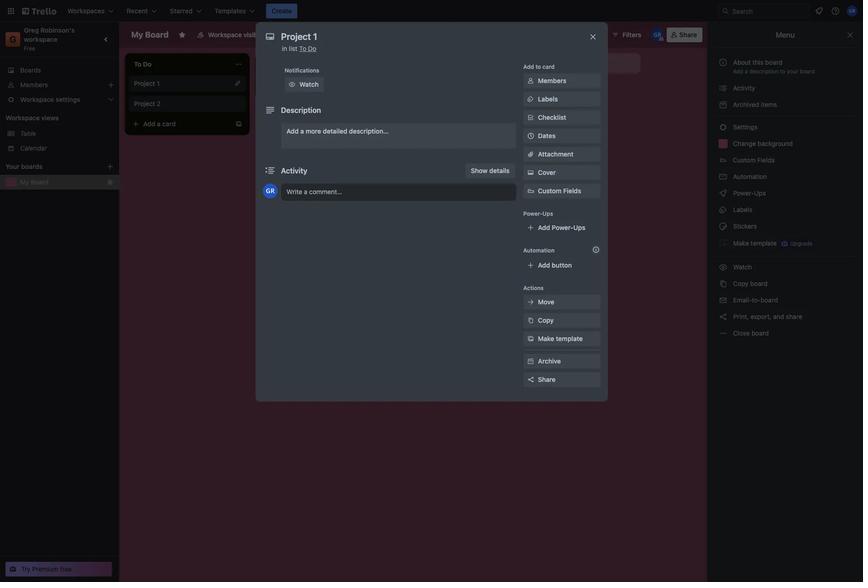 Task type: vqa. For each thing, say whether or not it's contained in the screenshot.
the Miller's
no



Task type: describe. For each thing, give the bounding box(es) containing it.
Board name text field
[[127, 28, 173, 42]]

close
[[734, 329, 750, 337]]

1 horizontal spatial add a card button
[[259, 80, 362, 95]]

watch button
[[285, 77, 324, 92]]

activity link
[[713, 81, 858, 95]]

your boards with 1 items element
[[6, 161, 93, 172]]

workspace
[[24, 35, 57, 43]]

try
[[21, 565, 30, 573]]

add board image
[[107, 163, 114, 170]]

1 horizontal spatial custom fields button
[[713, 153, 858, 168]]

0 vertical spatial greg robinson (gregrobinson96) image
[[651, 28, 664, 41]]

sm image for watch link
[[719, 263, 728, 272]]

1 horizontal spatial labels
[[732, 206, 753, 213]]

export,
[[751, 313, 772, 320]]

0 horizontal spatial share button
[[524, 372, 601, 387]]

0 horizontal spatial list
[[289, 45, 298, 52]]

add another list button
[[516, 53, 641, 73]]

settings
[[732, 123, 758, 131]]

move link
[[524, 295, 601, 309]]

archived items
[[732, 101, 778, 108]]

make template link
[[524, 331, 601, 346]]

0 vertical spatial labels
[[538, 95, 558, 103]]

1 horizontal spatial share button
[[667, 28, 703, 42]]

description…
[[349, 127, 389, 135]]

calendar link
[[20, 144, 114, 153]]

email-to-board
[[732, 296, 778, 304]]

my board button
[[20, 178, 103, 187]]

change
[[734, 140, 756, 147]]

2 horizontal spatial automation
[[732, 173, 767, 180]]

0 vertical spatial custom
[[733, 156, 756, 164]]

views
[[41, 114, 59, 122]]

add inside the "about this board add a description to your board"
[[733, 68, 744, 75]]

to do link
[[299, 45, 317, 52]]

stickers link
[[713, 219, 858, 234]]

sm image for copy link
[[526, 316, 536, 325]]

0 horizontal spatial power-ups
[[524, 210, 553, 217]]

0 horizontal spatial to
[[536, 63, 541, 70]]

board inside button
[[31, 178, 48, 186]]

automation inside button
[[567, 31, 602, 39]]

automation button
[[554, 28, 607, 42]]

in list to do
[[282, 45, 317, 52]]

background
[[758, 140, 793, 147]]

workspace for workspace visible
[[208, 31, 242, 39]]

more
[[306, 127, 321, 135]]

1 horizontal spatial add a card
[[274, 83, 306, 91]]

premium
[[32, 565, 58, 573]]

sm image for "checklist" link
[[526, 113, 536, 122]]

table
[[20, 129, 36, 137]]

1 vertical spatial greg robinson (gregrobinson96) image
[[263, 184, 278, 198]]

workspace views
[[6, 114, 59, 122]]

watch link
[[713, 260, 858, 275]]

board up description
[[766, 58, 783, 66]]

table link
[[20, 129, 114, 138]]

notifications
[[285, 67, 320, 74]]

workspace visible
[[208, 31, 263, 39]]

and
[[774, 313, 785, 320]]

show details
[[471, 167, 510, 174]]

my board inside my board button
[[20, 178, 48, 186]]

2 vertical spatial power-
[[552, 224, 574, 231]]

this
[[753, 58, 764, 66]]

0 horizontal spatial make
[[538, 335, 555, 342]]

calendar
[[20, 144, 47, 152]]

1 vertical spatial make template
[[538, 335, 583, 342]]

star or unstar board image
[[179, 31, 186, 39]]

1 horizontal spatial members
[[538, 77, 567, 84]]

g
[[9, 34, 16, 45]]

1 vertical spatial add a card button
[[129, 117, 231, 131]]

create
[[272, 7, 292, 15]]

print, export, and share
[[732, 313, 803, 320]]

change background
[[732, 140, 793, 147]]

close board
[[732, 329, 769, 337]]

sm image for settings link
[[719, 123, 728, 132]]

boards link
[[0, 63, 119, 78]]

2 horizontal spatial power-
[[734, 189, 755, 197]]

greg
[[24, 26, 39, 34]]

greg robinson's workspace free
[[24, 26, 76, 52]]

1 vertical spatial ups
[[543, 210, 553, 217]]

1 vertical spatial custom
[[538, 187, 562, 195]]

email-to-board link
[[713, 293, 858, 308]]

sm image for make template link
[[526, 334, 536, 343]]

board down export, at the bottom of the page
[[752, 329, 769, 337]]

1
[[157, 79, 160, 87]]

to-
[[752, 296, 761, 304]]

1 horizontal spatial members link
[[524, 73, 601, 88]]

upgrade
[[791, 240, 813, 247]]

project 2
[[134, 100, 161, 107]]

sm image for power-ups link at top
[[719, 189, 728, 198]]

sm image for top the labels link
[[526, 95, 536, 104]]

my board inside my board text box
[[131, 30, 169, 39]]

0 vertical spatial labels link
[[524, 92, 601, 107]]

checklist link
[[524, 110, 601, 125]]

custom fields for right custom fields 'button'
[[733, 156, 775, 164]]

0 vertical spatial make template
[[732, 239, 777, 247]]

1 horizontal spatial template
[[751, 239, 777, 247]]

sm image for move link
[[526, 297, 536, 307]]

0 vertical spatial ups
[[755, 189, 766, 197]]

board inside 'link'
[[761, 296, 778, 304]]

add button button
[[524, 258, 601, 273]]

free
[[24, 45, 35, 52]]

sm image for cover link
[[526, 168, 536, 177]]

copy link
[[524, 313, 601, 328]]

2
[[157, 100, 161, 107]]

another
[[546, 59, 570, 67]]

description
[[750, 68, 779, 75]]

free
[[60, 565, 72, 573]]

1 vertical spatial add a card
[[143, 120, 176, 128]]

add a more detailed description… link
[[281, 123, 516, 149]]

button
[[552, 261, 572, 269]]

fields for right custom fields 'button'
[[758, 156, 775, 164]]

boards
[[20, 66, 41, 74]]

power-ups inside power-ups link
[[732, 189, 768, 197]]

0 vertical spatial make
[[734, 239, 749, 247]]

description
[[281, 106, 321, 114]]

attachment
[[538, 150, 574, 158]]

project 1 link
[[134, 79, 241, 88]]

share
[[786, 313, 803, 320]]

items
[[761, 101, 778, 108]]

activity inside 'link'
[[732, 84, 756, 92]]

add power-ups link
[[524, 220, 601, 235]]

sm image for automation link
[[719, 172, 728, 181]]

change background link
[[713, 136, 858, 151]]



Task type: locate. For each thing, give the bounding box(es) containing it.
settings link
[[713, 120, 858, 135]]

board right your
[[800, 68, 815, 75]]

sm image inside settings link
[[719, 123, 728, 132]]

2 project from the top
[[134, 100, 155, 107]]

board inside text box
[[145, 30, 169, 39]]

power-ups up add power-ups
[[524, 210, 553, 217]]

custom down change
[[733, 156, 756, 164]]

0 horizontal spatial add a card button
[[129, 117, 231, 131]]

1 vertical spatial project
[[134, 100, 155, 107]]

custom fields
[[733, 156, 775, 164], [538, 187, 582, 195]]

sm image
[[554, 28, 567, 40], [526, 76, 536, 85], [288, 80, 297, 89], [719, 84, 728, 93], [526, 95, 536, 104], [719, 100, 728, 109], [526, 113, 536, 122], [719, 123, 728, 132], [719, 172, 728, 181], [719, 205, 728, 214], [719, 222, 728, 231], [719, 238, 728, 247], [719, 312, 728, 321], [526, 334, 536, 343]]

1 vertical spatial list
[[572, 59, 581, 67]]

copy up email-
[[734, 280, 749, 287]]

custom fields button down cover link
[[524, 186, 601, 196]]

0 horizontal spatial members link
[[0, 78, 119, 92]]

my board down 'boards'
[[20, 178, 48, 186]]

0 horizontal spatial my
[[20, 178, 29, 186]]

2 vertical spatial card
[[162, 120, 176, 128]]

fields down change background
[[758, 156, 775, 164]]

try premium free button
[[6, 562, 112, 577]]

sm image inside "checklist" link
[[526, 113, 536, 122]]

add power-ups
[[538, 224, 586, 231]]

fields for the leftmost custom fields 'button'
[[564, 187, 582, 195]]

1 vertical spatial fields
[[564, 187, 582, 195]]

members down boards
[[20, 81, 48, 89]]

sm image for stickers link
[[719, 222, 728, 231]]

archived
[[734, 101, 760, 108]]

1 horizontal spatial my
[[131, 30, 143, 39]]

1 vertical spatial labels
[[732, 206, 753, 213]]

1 horizontal spatial list
[[572, 59, 581, 67]]

0 horizontal spatial labels
[[538, 95, 558, 103]]

1 horizontal spatial board
[[145, 30, 169, 39]]

0 vertical spatial card
[[543, 63, 555, 70]]

1 vertical spatial card
[[293, 83, 306, 91]]

list inside button
[[572, 59, 581, 67]]

labels link up stickers link
[[713, 202, 858, 217]]

0 vertical spatial automation
[[567, 31, 602, 39]]

detailed
[[323, 127, 348, 135]]

2 vertical spatial automation
[[524, 247, 555, 254]]

my inside text box
[[131, 30, 143, 39]]

1 vertical spatial template
[[556, 335, 583, 342]]

project for project 2
[[134, 100, 155, 107]]

power-ups up stickers
[[732, 189, 768, 197]]

sm image inside email-to-board 'link'
[[719, 296, 728, 305]]

0 horizontal spatial template
[[556, 335, 583, 342]]

cover
[[538, 168, 556, 176]]

open information menu image
[[831, 6, 841, 16]]

robinson's
[[41, 26, 75, 34]]

1 vertical spatial share button
[[524, 372, 601, 387]]

sm image for right members link
[[526, 76, 536, 85]]

cover link
[[524, 165, 601, 180]]

my down the your boards
[[20, 178, 29, 186]]

starred icon image
[[107, 179, 114, 186]]

primary element
[[0, 0, 864, 22]]

to
[[536, 63, 541, 70], [780, 68, 786, 75]]

details
[[490, 167, 510, 174]]

activity down more
[[281, 167, 308, 175]]

g link
[[6, 32, 20, 47]]

0 horizontal spatial custom fields
[[538, 187, 582, 195]]

0 vertical spatial share
[[680, 31, 697, 39]]

template
[[751, 239, 777, 247], [556, 335, 583, 342]]

add a card button down notifications
[[259, 80, 362, 95]]

sm image for print, export, and share link
[[719, 312, 728, 321]]

sm image inside archived items link
[[719, 100, 728, 109]]

card down notifications
[[293, 83, 306, 91]]

0 vertical spatial my
[[131, 30, 143, 39]]

sm image for the bottommost the labels link
[[719, 205, 728, 214]]

a left more
[[301, 127, 304, 135]]

sm image inside archive link
[[526, 357, 536, 366]]

members link down another
[[524, 73, 601, 88]]

customize views image
[[314, 30, 323, 39]]

power- up button
[[552, 224, 574, 231]]

board up print, export, and share
[[761, 296, 778, 304]]

1 vertical spatial my
[[20, 178, 29, 186]]

sm image inside close board link
[[719, 329, 728, 338]]

try premium free
[[21, 565, 72, 573]]

to left another
[[536, 63, 541, 70]]

list
[[289, 45, 298, 52], [572, 59, 581, 67]]

share
[[680, 31, 697, 39], [538, 376, 556, 383]]

add button
[[538, 261, 572, 269]]

watch up copy board
[[732, 263, 754, 271]]

project inside "link"
[[134, 79, 155, 87]]

1 vertical spatial watch
[[732, 263, 754, 271]]

Write a comment text field
[[281, 184, 516, 200]]

sm image for watch button
[[288, 80, 297, 89]]

0 horizontal spatial my board
[[20, 178, 48, 186]]

0 vertical spatial activity
[[732, 84, 756, 92]]

a down notifications
[[287, 83, 291, 91]]

add a card down 2
[[143, 120, 176, 128]]

show details link
[[466, 163, 515, 178]]

workspace left visible
[[208, 31, 242, 39]]

custom fields button
[[713, 153, 858, 168], [524, 186, 601, 196]]

0 vertical spatial power-
[[734, 189, 755, 197]]

make down stickers
[[734, 239, 749, 247]]

project
[[134, 79, 155, 87], [134, 100, 155, 107]]

1 horizontal spatial automation
[[567, 31, 602, 39]]

workspace for workspace views
[[6, 114, 40, 122]]

sm image inside stickers link
[[719, 222, 728, 231]]

upgrade button
[[780, 238, 815, 249]]

sm image for close board link
[[719, 329, 728, 338]]

1 horizontal spatial labels link
[[713, 202, 858, 217]]

make template
[[732, 239, 777, 247], [538, 335, 583, 342]]

sm image inside move link
[[526, 297, 536, 307]]

workspace inside "button"
[[208, 31, 242, 39]]

project 2 link
[[134, 99, 241, 108]]

project left 1
[[134, 79, 155, 87]]

0 vertical spatial list
[[289, 45, 298, 52]]

project left 2
[[134, 100, 155, 107]]

1 vertical spatial share
[[538, 376, 556, 383]]

card
[[543, 63, 555, 70], [293, 83, 306, 91], [162, 120, 176, 128]]

do
[[308, 45, 317, 52]]

1 horizontal spatial fields
[[758, 156, 775, 164]]

copy for copy board
[[734, 280, 749, 287]]

board left star or unstar board icon
[[145, 30, 169, 39]]

labels up checklist
[[538, 95, 558, 103]]

1 vertical spatial make
[[538, 335, 555, 342]]

sm image for copy board link
[[719, 279, 728, 288]]

1 horizontal spatial ups
[[574, 224, 586, 231]]

boards
[[21, 163, 43, 170]]

Search field
[[729, 4, 810, 18]]

automation up the add button
[[524, 247, 555, 254]]

move
[[538, 298, 555, 306]]

custom fields down cover link
[[538, 187, 582, 195]]

custom down cover
[[538, 187, 562, 195]]

1 horizontal spatial share
[[680, 31, 697, 39]]

automation up 'add another list' button
[[567, 31, 602, 39]]

0 horizontal spatial add a card
[[143, 120, 176, 128]]

labels up stickers
[[732, 206, 753, 213]]

1 vertical spatial workspace
[[6, 114, 40, 122]]

your boards
[[6, 163, 43, 170]]

sm image for the activity 'link'
[[719, 84, 728, 93]]

1 vertical spatial labels link
[[713, 202, 858, 217]]

watch down notifications
[[300, 80, 319, 88]]

a inside the "about this board add a description to your board"
[[745, 68, 748, 75]]

to left your
[[780, 68, 786, 75]]

members
[[538, 77, 567, 84], [20, 81, 48, 89]]

greg robinson's workspace link
[[24, 26, 76, 43]]

0 vertical spatial template
[[751, 239, 777, 247]]

add inside 'button'
[[538, 261, 550, 269]]

list right the in
[[289, 45, 298, 52]]

0 vertical spatial copy
[[734, 280, 749, 287]]

to inside the "about this board add a description to your board"
[[780, 68, 786, 75]]

greg robinson (gregrobinson96) image
[[847, 6, 858, 17]]

0 horizontal spatial watch
[[300, 80, 319, 88]]

add a more detailed description…
[[287, 127, 389, 135]]

search image
[[722, 7, 729, 15]]

add
[[533, 59, 545, 67], [524, 63, 534, 70], [733, 68, 744, 75], [274, 83, 286, 91], [143, 120, 155, 128], [287, 127, 299, 135], [538, 224, 550, 231], [538, 261, 550, 269]]

visible
[[244, 31, 263, 39]]

workspace up table
[[6, 114, 40, 122]]

sm image inside automation link
[[719, 172, 728, 181]]

edit card image
[[234, 79, 241, 87]]

board down 'boards'
[[31, 178, 48, 186]]

menu
[[776, 31, 795, 39]]

2 horizontal spatial board
[[286, 31, 304, 39]]

sm image inside power-ups link
[[719, 189, 728, 198]]

1 horizontal spatial to
[[780, 68, 786, 75]]

ups
[[755, 189, 766, 197], [543, 210, 553, 217], [574, 224, 586, 231]]

watch inside watch button
[[300, 80, 319, 88]]

0 horizontal spatial automation
[[524, 247, 555, 254]]

board
[[145, 30, 169, 39], [286, 31, 304, 39], [31, 178, 48, 186]]

sm image inside copy link
[[526, 316, 536, 325]]

labels link
[[524, 92, 601, 107], [713, 202, 858, 217]]

add a card button down project 2 link
[[129, 117, 231, 131]]

sm image inside members link
[[526, 76, 536, 85]]

0 horizontal spatial greg robinson (gregrobinson96) image
[[263, 184, 278, 198]]

0 vertical spatial project
[[134, 79, 155, 87]]

sm image for archive link
[[526, 357, 536, 366]]

custom fields button up automation link
[[713, 153, 858, 168]]

1 vertical spatial custom fields button
[[524, 186, 601, 196]]

1 vertical spatial automation
[[732, 173, 767, 180]]

0 horizontal spatial custom
[[538, 187, 562, 195]]

0 horizontal spatial members
[[20, 81, 48, 89]]

0 vertical spatial my board
[[131, 30, 169, 39]]

1 vertical spatial power-ups
[[524, 210, 553, 217]]

card down project 2 link
[[162, 120, 176, 128]]

in
[[282, 45, 287, 52]]

1 vertical spatial custom fields
[[538, 187, 582, 195]]

sm image inside cover link
[[526, 168, 536, 177]]

make template down stickers
[[732, 239, 777, 247]]

share button
[[667, 28, 703, 42], [524, 372, 601, 387]]

sm image inside watch button
[[288, 80, 297, 89]]

checklist
[[538, 113, 567, 121]]

0 vertical spatial custom fields
[[733, 156, 775, 164]]

sm image
[[526, 168, 536, 177], [719, 189, 728, 198], [719, 263, 728, 272], [719, 279, 728, 288], [719, 296, 728, 305], [526, 297, 536, 307], [526, 316, 536, 325], [719, 329, 728, 338], [526, 357, 536, 366]]

members down add another list
[[538, 77, 567, 84]]

automation down change
[[732, 173, 767, 180]]

template down copy link
[[556, 335, 583, 342]]

add a card down notifications
[[274, 83, 306, 91]]

copy board link
[[713, 276, 858, 291]]

0 horizontal spatial labels link
[[524, 92, 601, 107]]

sm image inside watch link
[[719, 263, 728, 272]]

archive
[[538, 357, 561, 365]]

my left star or unstar board icon
[[131, 30, 143, 39]]

1 horizontal spatial copy
[[734, 280, 749, 287]]

sm image for email-to-board 'link'
[[719, 296, 728, 305]]

actions
[[524, 285, 544, 292]]

0 horizontal spatial workspace
[[6, 114, 40, 122]]

a down 2
[[157, 120, 161, 128]]

0 vertical spatial add a card
[[274, 83, 306, 91]]

2 horizontal spatial card
[[543, 63, 555, 70]]

0 horizontal spatial card
[[162, 120, 176, 128]]

sm image inside the activity 'link'
[[719, 84, 728, 93]]

workspace visible button
[[192, 28, 269, 42]]

board link
[[270, 28, 310, 42]]

project 1
[[134, 79, 160, 87]]

1 horizontal spatial make
[[734, 239, 749, 247]]

members link down boards
[[0, 78, 119, 92]]

ups up add button 'button'
[[574, 224, 586, 231]]

ups up add power-ups
[[543, 210, 553, 217]]

a down about
[[745, 68, 748, 75]]

sm image inside copy board link
[[719, 279, 728, 288]]

fields down cover link
[[564, 187, 582, 195]]

1 horizontal spatial greg robinson (gregrobinson96) image
[[651, 28, 664, 41]]

1 horizontal spatial my board
[[131, 30, 169, 39]]

sm image inside print, export, and share link
[[719, 312, 728, 321]]

sm image for archived items link
[[719, 100, 728, 109]]

0 horizontal spatial board
[[31, 178, 48, 186]]

dates
[[538, 132, 556, 140]]

create from template… image
[[235, 120, 242, 128]]

0 horizontal spatial copy
[[538, 316, 554, 324]]

your
[[6, 163, 20, 170]]

project for project 1
[[134, 79, 155, 87]]

board
[[766, 58, 783, 66], [800, 68, 815, 75], [751, 280, 768, 287], [761, 296, 778, 304], [752, 329, 769, 337]]

switch to… image
[[6, 6, 16, 16]]

1 project from the top
[[134, 79, 155, 87]]

archive link
[[524, 354, 601, 369]]

2 vertical spatial ups
[[574, 224, 586, 231]]

1 vertical spatial copy
[[538, 316, 554, 324]]

filters
[[623, 31, 642, 39]]

ups down automation link
[[755, 189, 766, 197]]

1 vertical spatial activity
[[281, 167, 308, 175]]

make up archive
[[538, 335, 555, 342]]

labels
[[538, 95, 558, 103], [732, 206, 753, 213]]

copy
[[734, 280, 749, 287], [538, 316, 554, 324]]

my board left star or unstar board icon
[[131, 30, 169, 39]]

about
[[734, 58, 751, 66]]

0 vertical spatial share button
[[667, 28, 703, 42]]

copy inside copy link
[[538, 316, 554, 324]]

copy board
[[732, 280, 768, 287]]

make
[[734, 239, 749, 247], [538, 335, 555, 342]]

template down stickers
[[751, 239, 777, 247]]

0 horizontal spatial power-
[[524, 210, 543, 217]]

board up to- at right bottom
[[751, 280, 768, 287]]

sm image inside make template link
[[526, 334, 536, 343]]

board up in list to do
[[286, 31, 304, 39]]

add to card
[[524, 63, 555, 70]]

1 horizontal spatial make template
[[732, 239, 777, 247]]

my inside button
[[20, 178, 29, 186]]

list right another
[[572, 59, 581, 67]]

power-ups
[[732, 189, 768, 197], [524, 210, 553, 217]]

add inside button
[[533, 59, 545, 67]]

activity up the archived
[[732, 84, 756, 92]]

watch inside watch link
[[732, 263, 754, 271]]

sm image inside automation button
[[554, 28, 567, 40]]

make template down copy link
[[538, 335, 583, 342]]

close board link
[[713, 326, 858, 341]]

card down automation button
[[543, 63, 555, 70]]

0 horizontal spatial custom fields button
[[524, 186, 601, 196]]

copy down the move
[[538, 316, 554, 324]]

to
[[299, 45, 307, 52]]

custom fields for the leftmost custom fields 'button'
[[538, 187, 582, 195]]

power-ups link
[[713, 186, 858, 201]]

attachment button
[[524, 147, 601, 162]]

0 notifications image
[[814, 6, 825, 17]]

copy inside copy board link
[[734, 280, 749, 287]]

your
[[787, 68, 799, 75]]

copy for copy
[[538, 316, 554, 324]]

labels link up "checklist" link
[[524, 92, 601, 107]]

custom fields down change background
[[733, 156, 775, 164]]

power- up stickers
[[734, 189, 755, 197]]

greg robinson (gregrobinson96) image
[[651, 28, 664, 41], [263, 184, 278, 198]]

add another list
[[533, 59, 581, 67]]

1 horizontal spatial workspace
[[208, 31, 242, 39]]

0 horizontal spatial make template
[[538, 335, 583, 342]]

2 horizontal spatial ups
[[755, 189, 766, 197]]

automation
[[567, 31, 602, 39], [732, 173, 767, 180], [524, 247, 555, 254]]

1 vertical spatial my board
[[20, 178, 48, 186]]

sm image for automation button
[[554, 28, 567, 40]]

my
[[131, 30, 143, 39], [20, 178, 29, 186]]

0 vertical spatial custom fields button
[[713, 153, 858, 168]]

1 vertical spatial power-
[[524, 210, 543, 217]]

0 vertical spatial add a card button
[[259, 80, 362, 95]]

power- up add power-ups
[[524, 210, 543, 217]]

print,
[[734, 313, 749, 320]]

1 horizontal spatial power-
[[552, 224, 574, 231]]

0 vertical spatial watch
[[300, 80, 319, 88]]

1 horizontal spatial custom fields
[[733, 156, 775, 164]]

None text field
[[277, 28, 580, 45]]

archived items link
[[713, 97, 858, 112]]



